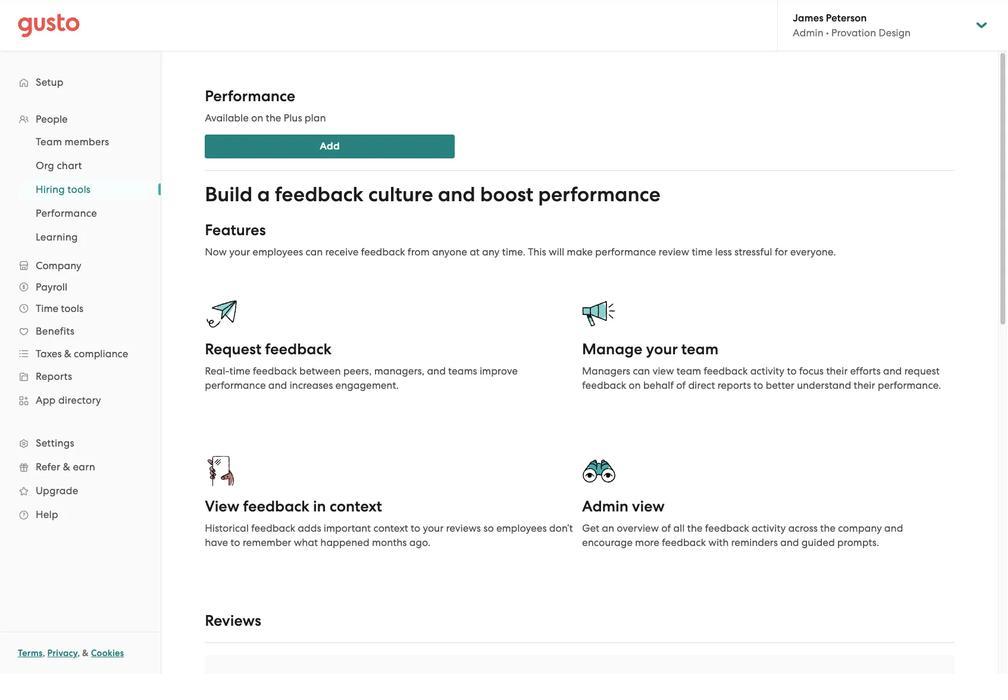 Task type: describe. For each thing, give the bounding box(es) containing it.
terms
[[18, 648, 43, 659]]

0 horizontal spatial employees
[[253, 246, 303, 258]]

taxes & compliance
[[36, 348, 128, 360]]

refer
[[36, 461, 60, 473]]

to up ago.
[[411, 522, 421, 534]]

your for now
[[229, 246, 250, 258]]

company button
[[12, 255, 149, 276]]

view
[[205, 497, 240, 516]]

performance.
[[878, 379, 942, 391]]

plan
[[305, 112, 326, 124]]

1 , from the left
[[43, 648, 45, 659]]

team inside managers can view team feedback activity to focus their efforts and request feedback on behalf of direct reports to better understand their performance.
[[677, 365, 702, 377]]

guided
[[802, 537, 835, 548]]

your for manage
[[646, 340, 678, 358]]

learning link
[[21, 226, 149, 248]]

happened
[[321, 537, 370, 548]]

view inside managers can view team feedback activity to focus their efforts and request feedback on behalf of direct reports to better understand their performance.
[[653, 365, 674, 377]]

a
[[257, 182, 270, 207]]

to down historical
[[231, 537, 240, 548]]

now your employees can receive feedback from anyone at any time. this will make performance review time less stressful for everyone.
[[205, 246, 836, 258]]

and left the boost
[[438, 182, 476, 207]]

overview
[[617, 522, 659, 534]]

benefits link
[[12, 320, 149, 342]]

review
[[659, 246, 690, 258]]

0 horizontal spatial on
[[251, 112, 263, 124]]

upgrade
[[36, 485, 78, 497]]

view feedback in context
[[205, 497, 382, 516]]

time tools
[[36, 303, 83, 314]]

reviews
[[205, 612, 261, 630]]

& for earn
[[63, 461, 70, 473]]

request feedback
[[205, 340, 332, 358]]

performance link
[[21, 202, 149, 224]]

all
[[674, 522, 685, 534]]

less
[[715, 246, 732, 258]]

team members
[[36, 136, 109, 148]]

an
[[602, 522, 615, 534]]

on inside managers can view team feedback activity to focus their efforts and request feedback on behalf of direct reports to better understand their performance.
[[629, 379, 641, 391]]

privacy link
[[47, 648, 78, 659]]

behalf
[[644, 379, 674, 391]]

org chart
[[36, 160, 82, 172]]

hiring tools link
[[21, 179, 149, 200]]

and left increases
[[268, 379, 287, 391]]

0 vertical spatial team
[[682, 340, 719, 358]]

get an overview of all the feedback activity across the company and encourage more feedback with reminders and guided prompts.
[[582, 522, 904, 548]]

managers can view team feedback activity to focus their efforts and request feedback on behalf of direct reports to better understand their performance.
[[582, 365, 942, 391]]

will
[[549, 246, 565, 258]]

add
[[320, 140, 340, 152]]

1 horizontal spatial the
[[688, 522, 703, 534]]

reminders
[[732, 537, 778, 548]]

feedback inside real-time feedback between peers, managers, and teams improve performance and increases engagement.
[[253, 365, 297, 377]]

members
[[65, 136, 109, 148]]

company
[[36, 260, 81, 272]]

provation
[[832, 27, 877, 39]]

request
[[205, 340, 262, 358]]

context inside historical feedback adds important context to your reviews so employees don't have to remember what happened months ago.
[[374, 522, 408, 534]]

better
[[766, 379, 795, 391]]

feedback inside historical feedback adds important context to your reviews so employees don't have to remember what happened months ago.
[[251, 522, 295, 534]]

upgrade link
[[12, 480, 149, 501]]

taxes
[[36, 348, 62, 360]]

gusto navigation element
[[0, 51, 161, 545]]

admin view
[[582, 497, 665, 516]]

tools for hiring tools
[[67, 183, 91, 195]]

months
[[372, 537, 407, 548]]

plus
[[284, 112, 302, 124]]

remember
[[243, 537, 291, 548]]

privacy
[[47, 648, 78, 659]]

time inside real-time feedback between peers, managers, and teams improve performance and increases engagement.
[[230, 365, 250, 377]]

& for compliance
[[64, 348, 71, 360]]

time tools button
[[12, 298, 149, 319]]

0 vertical spatial context
[[330, 497, 382, 516]]

earn
[[73, 461, 95, 473]]

don't
[[550, 522, 573, 534]]

list containing people
[[0, 108, 161, 526]]

time.
[[502, 246, 526, 258]]

adds
[[298, 522, 321, 534]]

available on the plus plan
[[205, 112, 326, 124]]

setup link
[[12, 71, 149, 93]]

real-time feedback between peers, managers, and teams improve performance and increases engagement.
[[205, 365, 518, 391]]

time
[[36, 303, 58, 314]]

in
[[313, 497, 326, 516]]

features
[[205, 221, 266, 239]]

2 , from the left
[[78, 648, 80, 659]]

hiring tools
[[36, 183, 91, 195]]

and right company
[[885, 522, 904, 534]]

admin inside james peterson admin • provation design
[[793, 27, 824, 39]]

james peterson admin • provation design
[[793, 12, 911, 39]]

performance inside list
[[36, 207, 97, 219]]

what
[[294, 537, 318, 548]]

your inside historical feedback adds important context to your reviews so employees don't have to remember what happened months ago.
[[423, 522, 444, 534]]

managers,
[[374, 365, 425, 377]]

this
[[528, 246, 547, 258]]

learning
[[36, 231, 78, 243]]

help
[[36, 509, 58, 520]]

payroll
[[36, 281, 67, 293]]

to up better
[[787, 365, 797, 377]]

0 horizontal spatial admin
[[582, 497, 629, 516]]

0 horizontal spatial the
[[266, 112, 281, 124]]

org chart link
[[21, 155, 149, 176]]

understand
[[797, 379, 852, 391]]



Task type: locate. For each thing, give the bounding box(es) containing it.
get
[[582, 522, 600, 534]]

so
[[484, 522, 494, 534]]

their up understand
[[827, 365, 848, 377]]

performance
[[538, 182, 661, 207], [596, 246, 656, 258], [205, 379, 266, 391]]

1 horizontal spatial your
[[423, 522, 444, 534]]

people button
[[12, 108, 149, 130]]

context up months
[[374, 522, 408, 534]]

& left earn at the left
[[63, 461, 70, 473]]

1 vertical spatial &
[[63, 461, 70, 473]]

1 horizontal spatial of
[[677, 379, 686, 391]]

your up "behalf"
[[646, 340, 678, 358]]

admin up an
[[582, 497, 629, 516]]

0 vertical spatial performance
[[205, 87, 296, 105]]

taxes & compliance button
[[12, 343, 149, 364]]

& left cookies
[[82, 648, 89, 659]]

prompts.
[[838, 537, 880, 548]]

1 vertical spatial view
[[632, 497, 665, 516]]

& right taxes
[[64, 348, 71, 360]]

team
[[36, 136, 62, 148]]

0 horizontal spatial of
[[662, 522, 671, 534]]

•
[[826, 27, 829, 39]]

payroll button
[[12, 276, 149, 298]]

receive
[[325, 246, 359, 258]]

and up performance.
[[884, 365, 902, 377]]

performance inside real-time feedback between peers, managers, and teams improve performance and increases engagement.
[[205, 379, 266, 391]]

can
[[306, 246, 323, 258], [633, 365, 650, 377]]

activity up "reminders"
[[752, 522, 786, 534]]

company
[[839, 522, 882, 534]]

request
[[905, 365, 940, 377]]

the up guided
[[821, 522, 836, 534]]

and left the teams
[[427, 365, 446, 377]]

build a feedback culture and boost performance
[[205, 182, 661, 207]]

0 vertical spatial of
[[677, 379, 686, 391]]

performance up available on the plus plan
[[205, 87, 296, 105]]

0 horizontal spatial can
[[306, 246, 323, 258]]

reports
[[718, 379, 751, 391]]

home image
[[18, 13, 80, 37]]

build
[[205, 182, 253, 207]]

can left 'receive'
[[306, 246, 323, 258]]

and down "across"
[[781, 537, 799, 548]]

across
[[789, 522, 818, 534]]

can up "behalf"
[[633, 365, 650, 377]]

1 vertical spatial performance
[[36, 207, 97, 219]]

0 vertical spatial employees
[[253, 246, 303, 258]]

1 vertical spatial tools
[[61, 303, 83, 314]]

on left "behalf"
[[629, 379, 641, 391]]

0 horizontal spatial ,
[[43, 648, 45, 659]]

chart
[[57, 160, 82, 172]]

1 vertical spatial time
[[230, 365, 250, 377]]

focus
[[800, 365, 824, 377]]

terms , privacy , & cookies
[[18, 648, 124, 659]]

tools
[[67, 183, 91, 195], [61, 303, 83, 314]]

manage
[[582, 340, 643, 358]]

, left the cookies button
[[78, 648, 80, 659]]

view up "behalf"
[[653, 365, 674, 377]]

1 horizontal spatial performance
[[205, 87, 296, 105]]

settings
[[36, 437, 74, 449]]

performance
[[205, 87, 296, 105], [36, 207, 97, 219]]

peers,
[[343, 365, 372, 377]]

help link
[[12, 504, 149, 525]]

and inside managers can view team feedback activity to focus their efforts and request feedback on behalf of direct reports to better understand their performance.
[[884, 365, 902, 377]]

tools down payroll "dropdown button" in the left top of the page
[[61, 303, 83, 314]]

of left "all"
[[662, 522, 671, 534]]

1 vertical spatial their
[[854, 379, 876, 391]]

list
[[0, 108, 161, 526], [0, 130, 161, 249]]

employees right so
[[497, 522, 547, 534]]

your down features
[[229, 246, 250, 258]]

boost
[[480, 182, 534, 207]]

activity inside get an overview of all the feedback activity across the company and encourage more feedback with reminders and guided prompts.
[[752, 522, 786, 534]]

benefits
[[36, 325, 74, 337]]

tools inside dropdown button
[[61, 303, 83, 314]]

reports link
[[12, 366, 149, 387]]

peterson
[[826, 12, 867, 24]]

context
[[330, 497, 382, 516], [374, 522, 408, 534]]

0 vertical spatial their
[[827, 365, 848, 377]]

encourage
[[582, 537, 633, 548]]

1 horizontal spatial can
[[633, 365, 650, 377]]

historical feedback adds important context to your reviews so employees don't have to remember what happened months ago.
[[205, 522, 573, 548]]

0 vertical spatial &
[[64, 348, 71, 360]]

managers
[[582, 365, 631, 377]]

now
[[205, 246, 227, 258]]

1 vertical spatial team
[[677, 365, 702, 377]]

admin
[[793, 27, 824, 39], [582, 497, 629, 516]]

app directory link
[[12, 389, 149, 411]]

ago.
[[410, 537, 431, 548]]

2 vertical spatial performance
[[205, 379, 266, 391]]

1 horizontal spatial ,
[[78, 648, 80, 659]]

james
[[793, 12, 824, 24]]

refer & earn link
[[12, 456, 149, 478]]

1 horizontal spatial on
[[629, 379, 641, 391]]

team
[[682, 340, 719, 358], [677, 365, 702, 377]]

terms link
[[18, 648, 43, 659]]

0 vertical spatial performance
[[538, 182, 661, 207]]

app directory
[[36, 394, 101, 406]]

have
[[205, 537, 228, 548]]

manage your team
[[582, 340, 719, 358]]

time
[[692, 246, 713, 258], [230, 365, 250, 377]]

tools up performance link
[[67, 183, 91, 195]]

employees inside historical feedback adds important context to your reviews so employees don't have to remember what happened months ago.
[[497, 522, 547, 534]]

1 vertical spatial your
[[646, 340, 678, 358]]

direct
[[689, 379, 715, 391]]

2 list from the top
[[0, 130, 161, 249]]

on
[[251, 112, 263, 124], [629, 379, 641, 391]]

1 vertical spatial employees
[[497, 522, 547, 534]]

1 vertical spatial can
[[633, 365, 650, 377]]

0 vertical spatial view
[[653, 365, 674, 377]]

the left "plus"
[[266, 112, 281, 124]]

your up ago.
[[423, 522, 444, 534]]

0 horizontal spatial time
[[230, 365, 250, 377]]

with
[[709, 537, 729, 548]]

available
[[205, 112, 249, 124]]

culture
[[368, 182, 433, 207]]

0 horizontal spatial performance
[[36, 207, 97, 219]]

increases
[[290, 379, 333, 391]]

important
[[324, 522, 371, 534]]

time left 'less' on the right
[[692, 246, 713, 258]]

on right available
[[251, 112, 263, 124]]

of inside managers can view team feedback activity to focus their efforts and request feedback on behalf of direct reports to better understand their performance.
[[677, 379, 686, 391]]

1 vertical spatial of
[[662, 522, 671, 534]]

2 horizontal spatial your
[[646, 340, 678, 358]]

1 vertical spatial performance
[[596, 246, 656, 258]]

0 horizontal spatial their
[[827, 365, 848, 377]]

reports
[[36, 370, 72, 382]]

context up important on the left of page
[[330, 497, 382, 516]]

2 vertical spatial &
[[82, 648, 89, 659]]

the right "all"
[[688, 522, 703, 534]]

app
[[36, 394, 56, 406]]

1 horizontal spatial employees
[[497, 522, 547, 534]]

1 vertical spatial admin
[[582, 497, 629, 516]]

0 vertical spatial on
[[251, 112, 263, 124]]

your
[[229, 246, 250, 258], [646, 340, 678, 358], [423, 522, 444, 534]]

tools for time tools
[[61, 303, 83, 314]]

1 horizontal spatial time
[[692, 246, 713, 258]]

view up overview at the right bottom of the page
[[632, 497, 665, 516]]

1 vertical spatial context
[[374, 522, 408, 534]]

0 vertical spatial admin
[[793, 27, 824, 39]]

anyone
[[432, 246, 467, 258]]

activity up better
[[751, 365, 785, 377]]

the
[[266, 112, 281, 124], [688, 522, 703, 534], [821, 522, 836, 534]]

0 vertical spatial tools
[[67, 183, 91, 195]]

at
[[470, 246, 480, 258]]

hiring
[[36, 183, 65, 195]]

0 vertical spatial can
[[306, 246, 323, 258]]

can inside managers can view team feedback activity to focus their efforts and request feedback on behalf of direct reports to better understand their performance.
[[633, 365, 650, 377]]

0 vertical spatial activity
[[751, 365, 785, 377]]

historical
[[205, 522, 249, 534]]

0 vertical spatial your
[[229, 246, 250, 258]]

feedback
[[275, 182, 364, 207], [361, 246, 405, 258], [265, 340, 332, 358], [253, 365, 297, 377], [704, 365, 748, 377], [582, 379, 627, 391], [243, 497, 310, 516], [251, 522, 295, 534], [705, 522, 750, 534], [662, 537, 706, 548]]

& inside dropdown button
[[64, 348, 71, 360]]

employees down features
[[253, 246, 303, 258]]

design
[[879, 27, 911, 39]]

,
[[43, 648, 45, 659], [78, 648, 80, 659]]

list containing team members
[[0, 130, 161, 249]]

their down "efforts"
[[854, 379, 876, 391]]

1 vertical spatial on
[[629, 379, 641, 391]]

of left direct
[[677, 379, 686, 391]]

directory
[[58, 394, 101, 406]]

any
[[482, 246, 500, 258]]

of inside get an overview of all the feedback activity across the company and encourage more feedback with reminders and guided prompts.
[[662, 522, 671, 534]]

team members link
[[21, 131, 149, 152]]

admin down james on the right
[[793, 27, 824, 39]]

settings link
[[12, 432, 149, 454]]

their
[[827, 365, 848, 377], [854, 379, 876, 391]]

, left privacy
[[43, 648, 45, 659]]

1 horizontal spatial their
[[854, 379, 876, 391]]

2 vertical spatial your
[[423, 522, 444, 534]]

performance down hiring tools
[[36, 207, 97, 219]]

1 vertical spatial activity
[[752, 522, 786, 534]]

0 vertical spatial time
[[692, 246, 713, 258]]

1 list from the top
[[0, 108, 161, 526]]

to left better
[[754, 379, 764, 391]]

cookies button
[[91, 646, 124, 660]]

time down request
[[230, 365, 250, 377]]

and
[[438, 182, 476, 207], [427, 365, 446, 377], [884, 365, 902, 377], [268, 379, 287, 391], [885, 522, 904, 534], [781, 537, 799, 548]]

between
[[300, 365, 341, 377]]

make
[[567, 246, 593, 258]]

1 horizontal spatial admin
[[793, 27, 824, 39]]

add button
[[205, 135, 455, 158]]

compliance
[[74, 348, 128, 360]]

activity inside managers can view team feedback activity to focus their efforts and request feedback on behalf of direct reports to better understand their performance.
[[751, 365, 785, 377]]

everyone.
[[791, 246, 836, 258]]

0 horizontal spatial your
[[229, 246, 250, 258]]

2 horizontal spatial the
[[821, 522, 836, 534]]



Task type: vqa. For each thing, say whether or not it's contained in the screenshot.
the Payroll
yes



